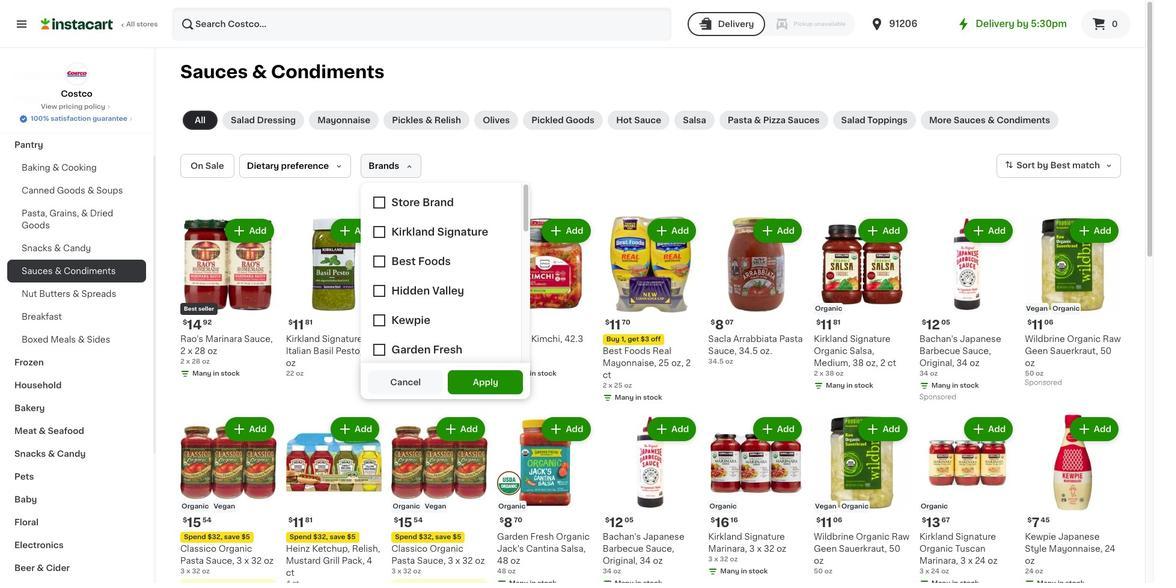 Task type: locate. For each thing, give the bounding box(es) containing it.
1 48 from the top
[[497, 557, 509, 566]]

more sauces & condiments
[[930, 116, 1051, 125]]

sacla arrabbiata pasta sauce, 34.5 oz. 34.5 oz
[[709, 335, 803, 365]]

Best match Sort by field
[[998, 154, 1122, 178]]

add for kirkland signature marinara, 3 x 32 oz
[[778, 425, 795, 434]]

$5
[[242, 534, 250, 541], [347, 534, 356, 541], [453, 534, 462, 541]]

mayonnaise, down kewpie
[[1050, 545, 1103, 554]]

add button for sacla arrabbiata pasta sauce, 34.5 oz.
[[755, 220, 801, 242]]

product group containing 16
[[709, 415, 805, 579]]

1 vertical spatial wildbrine organic raw geen sauerkraut, 50 oz 50 oz
[[814, 533, 910, 575]]

1 horizontal spatial 54
[[414, 518, 423, 524]]

salsa, inside garden fresh organic jack's cantina salsa, 48 oz 48 oz
[[561, 545, 586, 554]]

floral link
[[7, 511, 146, 534]]

91206 button
[[871, 7, 943, 41]]

kirkland inside kirkland signature organic tuscan marinara, 3 x 24 oz 3 x 24 oz
[[920, 533, 954, 542]]

0 vertical spatial 48
[[497, 557, 509, 566]]

sauces & condiments up the dressing
[[180, 63, 385, 81]]

0 horizontal spatial classico
[[180, 545, 217, 554]]

kirkland signature link
[[7, 65, 146, 88]]

& inside pasta, grains, & dried goods
[[81, 209, 88, 218]]

product group containing add
[[497, 217, 594, 381]]

sauce,
[[244, 335, 273, 343], [709, 347, 737, 355], [963, 347, 992, 355], [646, 545, 675, 554], [206, 557, 235, 566], [417, 557, 446, 566]]

22 down italian
[[286, 370, 294, 377]]

all for all
[[195, 116, 206, 125]]

salsa,
[[850, 347, 875, 355], [561, 545, 586, 554]]

70 for 8
[[514, 518, 523, 524]]

1 $5 from the left
[[242, 534, 250, 541]]

1 vertical spatial goods
[[57, 186, 85, 195]]

by for delivery
[[1017, 19, 1029, 28]]

salsa, up medium,
[[850, 347, 875, 355]]

kirkland up medium,
[[814, 335, 849, 343]]

ct down mustard
[[286, 569, 295, 578]]

sponsored badge image
[[1026, 380, 1062, 387], [920, 394, 957, 401]]

48
[[497, 557, 509, 566], [497, 569, 507, 575]]

best left match
[[1051, 161, 1071, 170]]

1 spend $32, save $5 from the left
[[184, 534, 250, 541]]

1 horizontal spatial classico
[[392, 545, 428, 554]]

0 horizontal spatial spend
[[184, 534, 206, 541]]

2 $5 from the left
[[347, 534, 356, 541]]

$ inside $ 7 45
[[1028, 518, 1033, 524]]

2 horizontal spatial condiments
[[997, 116, 1051, 125]]

many for 14
[[192, 370, 212, 377]]

1 vertical spatial vegan organic
[[816, 504, 869, 510]]

13
[[927, 517, 941, 530]]

1 54 from the left
[[203, 518, 212, 524]]

marinara
[[206, 335, 242, 343]]

8 left 07 on the right of the page
[[716, 319, 724, 331]]

delivery
[[977, 19, 1015, 28], [719, 20, 755, 28]]

mayonnaise, inside the best foods real mayonnaise, 25 oz, 2 ct 2 x 25 oz
[[603, 359, 657, 367]]

pasta
[[728, 116, 753, 125], [780, 335, 803, 343], [180, 557, 204, 566], [392, 557, 415, 566]]

22
[[365, 347, 375, 355], [286, 370, 294, 377]]

0 vertical spatial 42.3
[[565, 335, 584, 343]]

wildbrine
[[1026, 335, 1066, 343], [814, 533, 854, 542]]

None search field
[[172, 7, 673, 41]]

boxed meals & sides link
[[7, 328, 146, 351]]

0 vertical spatial snacks & candy link
[[7, 237, 146, 260]]

22 right 'pesto,'
[[365, 347, 375, 355]]

kewpie japanese style mayonnaise, 24 oz 24 oz
[[1026, 533, 1116, 575]]

best left seller
[[184, 306, 197, 311]]

sauces inside 'link'
[[22, 267, 53, 276]]

mayonnaise,
[[603, 359, 657, 367], [1050, 545, 1103, 554]]

dietary preference button
[[239, 154, 351, 178]]

0 horizontal spatial wildbrine
[[814, 533, 854, 542]]

1 horizontal spatial japanese
[[961, 335, 1002, 343]]

0 vertical spatial 70
[[622, 319, 631, 326]]

ct right medium,
[[888, 359, 897, 367]]

beer & cider link
[[7, 557, 146, 580]]

3 spend from the left
[[395, 534, 417, 541]]

by left 5:30pm
[[1017, 19, 1029, 28]]

fresh
[[531, 533, 554, 542]]

add button for kirkland signature organic salsa, medium, 38 oz, 2 ct
[[860, 220, 907, 242]]

1 horizontal spatial bachan's
[[920, 335, 958, 343]]

bacon
[[392, 347, 419, 355]]

jongga
[[497, 335, 529, 343]]

1 horizontal spatial delivery
[[977, 19, 1015, 28]]

1 horizontal spatial 8
[[716, 319, 724, 331]]

1 horizontal spatial barbecue
[[920, 347, 961, 355]]

0 vertical spatial candy
[[63, 244, 91, 253]]

snacks & candy down 'meat & seafood'
[[14, 450, 86, 458]]

candy down seafood at the left bottom of page
[[57, 450, 86, 458]]

0 vertical spatial by
[[1017, 19, 1029, 28]]

signature for kirkland signature bacon crumbles, 20 oz 20 oz
[[428, 335, 468, 343]]

$ inside $ 8 70
[[500, 518, 504, 524]]

kirkland down $ 16 16
[[709, 533, 743, 542]]

1 vertical spatial snacks
[[14, 450, 46, 458]]

0 horizontal spatial by
[[1017, 19, 1029, 28]]

0 vertical spatial 20
[[466, 347, 477, 355]]

snacks down meat on the bottom
[[14, 450, 46, 458]]

81 up heinz
[[305, 518, 313, 524]]

2 horizontal spatial save
[[436, 534, 451, 541]]

add for kirkland signature italian basil pesto, 22 oz
[[355, 227, 373, 235]]

1 oz, from the left
[[867, 359, 879, 367]]

signature inside kirkland signature italian basil pesto, 22 oz 22 oz
[[322, 335, 363, 343]]

& right more
[[988, 116, 995, 125]]

1 vertical spatial bachan's japanese barbecue sauce, original, 34 oz 34 oz
[[603, 533, 685, 575]]

organic inside kirkland signature organic salsa, medium, 38 oz, 2 ct 2 x 38 oz
[[814, 347, 848, 355]]

0 vertical spatial sponsored badge image
[[1026, 380, 1062, 387]]

signature inside kirkland signature marinara, 3 x 32 oz 3 x 32 oz
[[745, 533, 785, 542]]

add button for heinz ketchup, relish, mustard grill pack, 4 ct
[[332, 418, 379, 440]]

0 horizontal spatial $32,
[[208, 534, 223, 541]]

25 down buy
[[614, 382, 623, 389]]

condiments up mayonnaise link at the left top of the page
[[271, 63, 385, 81]]

buy
[[607, 336, 620, 343]]

nut butters & spreads
[[22, 290, 116, 298]]

1 vertical spatial barbecue
[[603, 545, 644, 554]]

0
[[1113, 20, 1119, 28]]

add for bachan's japanese barbecue sauce, original, 34 oz
[[672, 425, 690, 434]]

snacks & candy up sauces & condiments 'link'
[[22, 244, 91, 253]]

1 horizontal spatial salsa,
[[850, 347, 875, 355]]

1 horizontal spatial save
[[330, 534, 346, 541]]

0 button
[[1082, 10, 1132, 38]]

1 vertical spatial sauerkraut,
[[840, 545, 888, 554]]

classico
[[180, 545, 217, 554], [392, 545, 428, 554]]

frozen link
[[7, 351, 146, 374]]

2 oz, from the left
[[672, 359, 684, 367]]

0 horizontal spatial bachan's
[[603, 533, 641, 542]]

sauces up all link
[[180, 63, 248, 81]]

0 horizontal spatial salsa,
[[561, 545, 586, 554]]

38 down medium,
[[826, 370, 835, 377]]

1 salad from the left
[[231, 116, 255, 125]]

sauce, inside the sacla arrabbiata pasta sauce, 34.5 oz. 34.5 oz
[[709, 347, 737, 355]]

snacks & candy link down seafood at the left bottom of page
[[7, 443, 146, 466]]

marinara, inside kirkland signature organic tuscan marinara, 3 x 24 oz 3 x 24 oz
[[920, 557, 959, 566]]

0 vertical spatial goods
[[566, 116, 595, 125]]

34.5 down 'arrabbiata'
[[739, 347, 758, 355]]

1 vertical spatial bachan's
[[603, 533, 641, 542]]

add button for garden fresh organic jack's cantina salsa, 48 oz
[[543, 418, 590, 440]]

15
[[187, 517, 201, 530], [399, 517, 413, 530]]

3 $32, from the left
[[419, 534, 434, 541]]

Search field
[[173, 8, 672, 40]]

1 horizontal spatial spend
[[290, 534, 312, 541]]

add button for wildbrine organic raw geen sauerkraut, 50 oz
[[860, 418, 907, 440]]

1 horizontal spatial sauerkraut,
[[1051, 347, 1099, 355]]

1 vertical spatial original,
[[603, 557, 638, 566]]

oz, inside the best foods real mayonnaise, 25 oz, 2 ct 2 x 25 oz
[[672, 359, 684, 367]]

1 horizontal spatial vegan organic
[[1027, 305, 1081, 312]]

& down 'meat & seafood'
[[48, 450, 55, 458]]

ct inside the best foods real mayonnaise, 25 oz, 2 ct 2 x 25 oz
[[603, 371, 612, 379]]

& right butters
[[73, 290, 79, 298]]

34.5 down sacla
[[709, 358, 724, 365]]

& right meat on the bottom
[[39, 427, 46, 436]]

pets
[[14, 473, 34, 481]]

pasta & pizza sauces link
[[720, 111, 829, 130]]

0 vertical spatial 05
[[942, 319, 951, 326]]

& left the soups
[[87, 186, 94, 195]]

in for 16
[[742, 569, 748, 575]]

1 horizontal spatial all
[[195, 116, 206, 125]]

japanese
[[961, 335, 1002, 343], [644, 533, 685, 542], [1059, 533, 1100, 542]]

goods down "baking & cooking" link
[[57, 186, 85, 195]]

add button for bachan's japanese barbecue sauce, original, 34 oz
[[649, 418, 696, 440]]

25 down 'real'
[[659, 359, 670, 367]]

ct down buy
[[603, 371, 612, 379]]

1 vertical spatial salsa,
[[561, 545, 586, 554]]

$ inside the $ 11 18
[[394, 319, 399, 326]]

& left dried
[[81, 209, 88, 218]]

signature
[[52, 72, 94, 81], [851, 335, 891, 343], [322, 335, 363, 343], [428, 335, 468, 343], [745, 533, 785, 542], [956, 533, 997, 542]]

in for 12
[[953, 382, 959, 389]]

organic inside kirkland signature organic tuscan marinara, 3 x 24 oz 3 x 24 oz
[[920, 545, 954, 554]]

42.3
[[565, 335, 584, 343], [497, 358, 513, 365]]

2 48 from the top
[[497, 569, 507, 575]]

many in stock for 12
[[932, 382, 980, 389]]

by right sort
[[1038, 161, 1049, 170]]

mayonnaise, down foods
[[603, 359, 657, 367]]

0 horizontal spatial barbecue
[[603, 545, 644, 554]]

0 horizontal spatial sponsored badge image
[[920, 394, 957, 401]]

ct inside heinz ketchup, relish, mustard grill pack, 4 ct
[[286, 569, 295, 578]]

2 $ 15 54 from the left
[[394, 517, 423, 530]]

2 horizontal spatial $32,
[[419, 534, 434, 541]]

kirkland down $ 13 67
[[920, 533, 954, 542]]

by for sort
[[1038, 161, 1049, 170]]

1 vertical spatial sauces & condiments
[[22, 267, 116, 276]]

many in stock for 11
[[827, 382, 874, 389]]

crumbles,
[[421, 347, 464, 355]]

cantina
[[526, 545, 559, 554]]

marinara, down $ 16 16
[[709, 545, 748, 554]]

0 horizontal spatial 22
[[286, 370, 294, 377]]

1 $32, from the left
[[208, 534, 223, 541]]

pasta & pizza sauces
[[728, 116, 820, 125]]

1 snacks & candy link from the top
[[7, 237, 146, 260]]

preference
[[281, 162, 329, 170]]

best for best match
[[1051, 161, 1071, 170]]

8
[[716, 319, 724, 331], [504, 517, 513, 530]]

1 vertical spatial 48
[[497, 569, 507, 575]]

kirkland inside kirkland signature marinara, 3 x 32 oz 3 x 32 oz
[[709, 533, 743, 542]]

$ 11 81 up medium,
[[817, 319, 841, 331]]

$ 11 81
[[817, 319, 841, 331], [289, 319, 313, 331], [289, 517, 313, 530]]

12
[[927, 319, 941, 331], [610, 517, 624, 530]]

kirkland inside kirkland signature bacon crumbles, 20 oz 20 oz
[[392, 335, 426, 343]]

3 $5 from the left
[[453, 534, 462, 541]]

1 classico from the left
[[180, 545, 217, 554]]

add for sacla arrabbiata pasta sauce, 34.5 oz.
[[778, 227, 795, 235]]

signature inside kirkland signature organic tuscan marinara, 3 x 24 oz 3 x 24 oz
[[956, 533, 997, 542]]

0 horizontal spatial 15
[[187, 517, 201, 530]]

81 up kirkland signature organic salsa, medium, 38 oz, 2 ct 2 x 38 oz
[[834, 319, 841, 326]]

stock for 12
[[961, 382, 980, 389]]

best
[[1051, 161, 1071, 170], [184, 306, 197, 311], [603, 347, 623, 355]]

$ 11 81 up italian
[[289, 319, 313, 331]]

$ 11 81 for kirkland signature italian basil pesto, 22 oz
[[289, 319, 313, 331]]

condiments up spreads
[[64, 267, 116, 276]]

0 vertical spatial bachan's
[[920, 335, 958, 343]]

70 up 'garden'
[[514, 518, 523, 524]]

0 vertical spatial wildbrine organic raw geen sauerkraut, 50 oz 50 oz
[[1026, 335, 1122, 377]]

signature for kirkland signature organic salsa, medium, 38 oz, 2 ct 2 x 38 oz
[[851, 335, 891, 343]]

kirkland inside kirkland signature italian basil pesto, 22 oz 22 oz
[[286, 335, 320, 343]]

x inside the best foods real mayonnaise, 25 oz, 2 ct 2 x 25 oz
[[609, 382, 613, 389]]

1 horizontal spatial organic vegan
[[393, 504, 447, 510]]

0 horizontal spatial $ 15 54
[[183, 517, 212, 530]]

1 horizontal spatial bachan's japanese barbecue sauce, original, 34 oz 34 oz
[[920, 335, 1002, 377]]

stock for 16
[[749, 569, 768, 575]]

ct for heinz ketchup, relish, mustard grill pack, 4 ct
[[286, 569, 295, 578]]

canned goods & soups
[[22, 186, 123, 195]]

view
[[41, 103, 57, 110]]

kirkland for kirkland signature bacon crumbles, 20 oz 20 oz
[[392, 335, 426, 343]]

8 up 'garden'
[[504, 517, 513, 530]]

0 vertical spatial ct
[[888, 359, 897, 367]]

add button for rao's marinara sauce, 2 x 28 oz
[[226, 220, 273, 242]]

70 inside $ 11 70
[[622, 319, 631, 326]]

42.3 right kimchi,
[[565, 335, 584, 343]]

mayonnaise, inside kewpie japanese style mayonnaise, 24 oz 24 oz
[[1050, 545, 1103, 554]]

$ 11 81 up heinz
[[289, 517, 313, 530]]

0 horizontal spatial $5
[[242, 534, 250, 541]]

38
[[853, 359, 864, 367], [826, 370, 835, 377]]

1 horizontal spatial marinara,
[[920, 557, 959, 566]]

2 spend $32, save $5 from the left
[[290, 534, 356, 541]]

ct inside kirkland signature organic salsa, medium, 38 oz, 2 ct 2 x 38 oz
[[888, 359, 897, 367]]

2 horizontal spatial spend $32, save $5
[[395, 534, 462, 541]]

1 horizontal spatial mayonnaise,
[[1050, 545, 1103, 554]]

1 vertical spatial condiments
[[997, 116, 1051, 125]]

sauces & condiments up nut butters & spreads
[[22, 267, 116, 276]]

signature inside kirkland signature organic salsa, medium, 38 oz, 2 ct 2 x 38 oz
[[851, 335, 891, 343]]

1 vertical spatial 05
[[625, 518, 634, 524]]

marinara, down 'tuscan'
[[920, 557, 959, 566]]

1 horizontal spatial 15
[[399, 517, 413, 530]]

38 right medium,
[[853, 359, 864, 367]]

many
[[192, 370, 212, 377], [510, 370, 529, 377], [827, 382, 846, 389], [932, 382, 951, 389], [615, 394, 634, 401], [721, 569, 740, 575]]

3
[[750, 545, 755, 554], [709, 557, 713, 563], [237, 557, 242, 566], [448, 557, 454, 566], [961, 557, 967, 566], [180, 569, 185, 575], [392, 569, 396, 575], [920, 569, 925, 575]]

sauces right more
[[954, 116, 986, 125]]

0 horizontal spatial classico organic pasta sauce, 3 x 32 oz 3 x 32 oz
[[180, 545, 274, 575]]

$ 7 45
[[1028, 517, 1051, 530]]

pickles
[[392, 116, 424, 125]]

1 vertical spatial raw
[[892, 533, 910, 542]]

salad left toppings
[[842, 116, 866, 125]]

0 vertical spatial snacks & candy
[[22, 244, 91, 253]]

salad left the dressing
[[231, 116, 255, 125]]

candy up sauces & condiments 'link'
[[63, 244, 91, 253]]

42.3 down jongga on the bottom left
[[497, 358, 513, 365]]

hot sauce
[[617, 116, 662, 125]]

condiments inside the more sauces & condiments link
[[997, 116, 1051, 125]]

sauces right pizza
[[788, 116, 820, 125]]

cooking
[[61, 164, 97, 172]]

1 horizontal spatial sauces & condiments
[[180, 63, 385, 81]]

1 horizontal spatial sponsored badge image
[[1026, 380, 1062, 387]]

vegan
[[1027, 305, 1049, 312], [214, 504, 235, 510], [816, 504, 837, 510], [425, 504, 447, 510]]

in for 14
[[213, 370, 219, 377]]

all left stores
[[126, 21, 135, 28]]

24
[[1106, 545, 1116, 554], [976, 557, 986, 566], [932, 569, 940, 575], [1026, 569, 1034, 575]]

$ 11 18
[[394, 319, 419, 331]]

marinara,
[[709, 545, 748, 554], [920, 557, 959, 566]]

salsa, right cantina
[[561, 545, 586, 554]]

1 horizontal spatial $32,
[[313, 534, 328, 541]]

hot sauce link
[[608, 111, 670, 130]]

salsa, inside kirkland signature organic salsa, medium, 38 oz, 2 ct 2 x 38 oz
[[850, 347, 875, 355]]

0 horizontal spatial geen
[[814, 545, 837, 554]]

delivery inside 'button'
[[719, 20, 755, 28]]

0 horizontal spatial save
[[224, 534, 240, 541]]

best inside field
[[1051, 161, 1071, 170]]

add button for kirkland signature marinara, 3 x 32 oz
[[755, 418, 801, 440]]

oz inside the sacla arrabbiata pasta sauce, 34.5 oz. 34.5 oz
[[726, 358, 734, 365]]

1 vertical spatial sponsored badge image
[[920, 394, 957, 401]]

add button for kirkland signature bacon crumbles, 20 oz
[[438, 220, 484, 242]]

1 vertical spatial $ 11 06
[[817, 517, 843, 530]]

1 horizontal spatial spend $32, save $5
[[290, 534, 356, 541]]

add for garden fresh organic jack's cantina salsa, 48 oz
[[566, 425, 584, 434]]

7
[[1033, 517, 1040, 530]]

1 horizontal spatial 34.5
[[739, 347, 758, 355]]

1 horizontal spatial original,
[[920, 359, 955, 367]]

20 up the cancel
[[392, 370, 401, 377]]

snacks down 'pasta,'
[[22, 244, 52, 253]]

1 organic vegan from the left
[[182, 504, 235, 510]]

many for 11
[[827, 382, 846, 389]]

add for kirkland signature bacon crumbles, 20 oz
[[461, 227, 478, 235]]

mayonnaise, for japanese
[[1050, 545, 1103, 554]]

1 vertical spatial 28
[[192, 358, 200, 365]]

0 horizontal spatial marinara,
[[709, 545, 748, 554]]

save
[[224, 534, 240, 541], [330, 534, 346, 541], [436, 534, 451, 541]]

geen
[[1026, 347, 1049, 355], [814, 545, 837, 554]]

16 inside $ 16 16
[[731, 518, 739, 524]]

81 for spend $32, save $5
[[305, 518, 313, 524]]

2 classico organic pasta sauce, 3 x 32 oz 3 x 32 oz from the left
[[392, 545, 485, 575]]

kewpie
[[1026, 533, 1057, 542]]

& up butters
[[55, 267, 62, 276]]

1 vertical spatial by
[[1038, 161, 1049, 170]]

oz.
[[761, 347, 773, 355]]

snacks & candy link down pasta, grains, & dried goods
[[7, 237, 146, 260]]

all for all stores
[[126, 21, 135, 28]]

1 horizontal spatial $ 12 05
[[923, 319, 951, 331]]

$ 11 81 for kirkland signature organic salsa, medium, 38 oz, 2 ct
[[817, 319, 841, 331]]

many in stock for 16
[[721, 569, 768, 575]]

olives link
[[475, 111, 519, 130]]

kirkland up bacon on the left bottom of page
[[392, 335, 426, 343]]

81 up italian
[[305, 319, 313, 326]]

goods right pickled
[[566, 116, 595, 125]]

1 vertical spatial ct
[[603, 371, 612, 379]]

condiments up sort
[[997, 116, 1051, 125]]

goods down 'pasta,'
[[22, 221, 50, 230]]

all up on
[[195, 116, 206, 125]]

3 spend $32, save $5 from the left
[[395, 534, 462, 541]]

sauce
[[635, 116, 662, 125]]

sauces & condiments
[[180, 63, 385, 81], [22, 267, 116, 276]]

70 up 1,
[[622, 319, 631, 326]]

1 horizontal spatial 42.3
[[565, 335, 584, 343]]

hot
[[617, 116, 633, 125]]

add for kewpie japanese style mayonnaise, 24 oz
[[1095, 425, 1112, 434]]

3 save from the left
[[436, 534, 451, 541]]

05
[[942, 319, 951, 326], [625, 518, 634, 524]]

2 salad from the left
[[842, 116, 866, 125]]

70 inside $ 8 70
[[514, 518, 523, 524]]

salsa
[[683, 116, 707, 125]]

1 vertical spatial 34.5
[[709, 358, 724, 365]]

signature inside kirkland signature bacon crumbles, 20 oz 20 oz
[[428, 335, 468, 343]]

& up salad dressing link
[[252, 63, 267, 81]]

kirkland for kirkland signature marinara, 3 x 32 oz 3 x 32 oz
[[709, 533, 743, 542]]

25
[[659, 359, 670, 367], [614, 382, 623, 389]]

pickled
[[532, 116, 564, 125]]

0 vertical spatial 22
[[365, 347, 375, 355]]

best for best seller
[[184, 306, 197, 311]]

kirkland up italian
[[286, 335, 320, 343]]

kirkland up produce
[[14, 72, 50, 81]]

product group
[[180, 217, 277, 381], [286, 217, 382, 379], [392, 217, 488, 379], [497, 217, 594, 381], [603, 217, 699, 405], [709, 217, 805, 367], [814, 217, 911, 393], [920, 217, 1016, 404], [1026, 217, 1122, 390], [180, 415, 277, 583], [286, 415, 382, 583], [392, 415, 488, 583], [497, 415, 594, 583], [603, 415, 699, 583], [709, 415, 805, 579], [814, 415, 911, 577], [920, 415, 1016, 583], [1026, 415, 1122, 583]]

& right beer
[[37, 564, 44, 573]]

dressing
[[257, 116, 296, 125]]

pasta,
[[22, 209, 47, 218]]

item badge image
[[497, 472, 522, 496]]

brands
[[369, 162, 400, 170]]

20 right crumbles,
[[466, 347, 477, 355]]

28
[[195, 347, 206, 355], [192, 358, 200, 365]]

sponsored badge image for 12
[[920, 394, 957, 401]]

sauces up nut
[[22, 267, 53, 276]]

1 horizontal spatial goods
[[57, 186, 85, 195]]

1 spend from the left
[[184, 534, 206, 541]]

in for 11
[[847, 382, 853, 389]]

1 vertical spatial 22
[[286, 370, 294, 377]]

0 horizontal spatial 38
[[826, 370, 835, 377]]

kirkland inside kirkland signature organic salsa, medium, 38 oz, 2 ct 2 x 38 oz
[[814, 335, 849, 343]]

81 for kirkland signature italian basil pesto, 22 oz
[[305, 319, 313, 326]]

0 vertical spatial salsa,
[[850, 347, 875, 355]]

by inside field
[[1038, 161, 1049, 170]]

snacks
[[22, 244, 52, 253], [14, 450, 46, 458]]

92
[[203, 319, 212, 326]]

salad for salad toppings
[[842, 116, 866, 125]]

goods inside pasta, grains, & dried goods
[[22, 221, 50, 230]]

100% satisfaction guarantee
[[31, 115, 127, 122]]

condiments inside sauces & condiments 'link'
[[64, 267, 116, 276]]

best down buy
[[603, 347, 623, 355]]

0 vertical spatial 25
[[659, 359, 670, 367]]



Task type: describe. For each thing, give the bounding box(es) containing it.
0 vertical spatial bachan's japanese barbecue sauce, original, 34 oz 34 oz
[[920, 335, 1002, 377]]

0 vertical spatial vegan organic
[[1027, 305, 1081, 312]]

0 vertical spatial $ 11 06
[[1028, 319, 1054, 331]]

baking
[[22, 164, 50, 172]]

1 vertical spatial 25
[[614, 382, 623, 389]]

0 horizontal spatial original,
[[603, 557, 638, 566]]

sides
[[87, 336, 110, 344]]

0 horizontal spatial 05
[[625, 518, 634, 524]]

view pricing policy link
[[41, 102, 113, 112]]

8 for sacla arrabbiata pasta sauce, 34.5 oz.
[[716, 319, 724, 331]]

0 horizontal spatial $ 12 05
[[606, 517, 634, 530]]

beverages link
[[7, 111, 146, 134]]

0 vertical spatial 28
[[195, 347, 206, 355]]

0 vertical spatial barbecue
[[920, 347, 961, 355]]

$ 11 70
[[606, 319, 631, 331]]

service type group
[[688, 12, 856, 36]]

delivery button
[[688, 12, 766, 36]]

1 save from the left
[[224, 534, 240, 541]]

0 vertical spatial sauerkraut,
[[1051, 347, 1099, 355]]

add button for jongga kimchi, 42.3 oz
[[543, 220, 590, 242]]

x inside kirkland signature organic salsa, medium, 38 oz, 2 ct 2 x 38 oz
[[820, 370, 824, 377]]

floral
[[14, 519, 38, 527]]

buy 1, get $3 off
[[607, 336, 661, 343]]

pantry link
[[7, 134, 146, 156]]

all stores
[[126, 21, 158, 28]]

pesto,
[[336, 347, 362, 355]]

basil
[[314, 347, 334, 355]]

beverages
[[14, 118, 61, 126]]

0 horizontal spatial 34.5
[[709, 358, 724, 365]]

salad toppings link
[[833, 111, 917, 130]]

beer
[[14, 564, 35, 573]]

sale
[[206, 162, 224, 170]]

0 horizontal spatial vegan organic
[[816, 504, 869, 510]]

$ inside $ 11 70
[[606, 319, 610, 326]]

sort
[[1017, 161, 1036, 170]]

product group containing 13
[[920, 415, 1016, 583]]

mayonnaise link
[[309, 111, 379, 130]]

many for 16
[[721, 569, 740, 575]]

delivery for delivery
[[719, 20, 755, 28]]

all stores link
[[41, 7, 159, 41]]

match
[[1073, 161, 1101, 170]]

get
[[628, 336, 640, 343]]

mayonnaise
[[318, 116, 371, 125]]

canned
[[22, 186, 55, 195]]

best inside the best foods real mayonnaise, 25 oz, 2 ct 2 x 25 oz
[[603, 347, 623, 355]]

07
[[726, 319, 734, 326]]

add button for kewpie japanese style mayonnaise, 24 oz
[[1072, 418, 1118, 440]]

8 for garden fresh organic jack's cantina salsa, 48 oz
[[504, 517, 513, 530]]

0 vertical spatial wildbrine
[[1026, 335, 1066, 343]]

1 vertical spatial geen
[[814, 545, 837, 554]]

pickled goods link
[[524, 111, 603, 130]]

product group containing 7
[[1026, 415, 1122, 583]]

kirkland for kirkland signature
[[14, 72, 50, 81]]

pizza
[[764, 116, 786, 125]]

candy for 1st snacks & candy link from the bottom
[[57, 450, 86, 458]]

signature for kirkland signature
[[52, 72, 94, 81]]

100%
[[31, 115, 49, 122]]

2 spend from the left
[[290, 534, 312, 541]]

mustard
[[286, 557, 321, 566]]

stores
[[137, 21, 158, 28]]

style
[[1026, 545, 1048, 554]]

cancel button
[[368, 371, 444, 395]]

kirkland for kirkland signature organic salsa, medium, 38 oz, 2 ct 2 x 38 oz
[[814, 335, 849, 343]]

mayonnaise, for foods
[[603, 359, 657, 367]]

satisfaction
[[51, 115, 91, 122]]

& inside 'link'
[[55, 267, 62, 276]]

$ inside $ 14 92
[[183, 319, 187, 326]]

goods for pickled
[[566, 116, 595, 125]]

relish
[[435, 116, 461, 125]]

0 horizontal spatial 16
[[716, 517, 730, 530]]

brands button
[[361, 154, 422, 178]]

pasta inside the sacla arrabbiata pasta sauce, 34.5 oz. 34.5 oz
[[780, 335, 803, 343]]

japanese inside kewpie japanese style mayonnaise, 24 oz 24 oz
[[1059, 533, 1100, 542]]

& left relish
[[426, 116, 433, 125]]

0 horizontal spatial japanese
[[644, 533, 685, 542]]

jongga kimchi, 42.3 oz 42.3 oz
[[497, 335, 584, 365]]

1 vertical spatial 42.3
[[497, 358, 513, 365]]

70 for 11
[[622, 319, 631, 326]]

candy for 1st snacks & candy link from the top
[[63, 244, 91, 253]]

kirkland for kirkland signature italian basil pesto, 22 oz 22 oz
[[286, 335, 320, 343]]

ct for best foods real mayonnaise, 25 oz, 2 ct 2 x 25 oz
[[603, 371, 612, 379]]

0 horizontal spatial bachan's japanese barbecue sauce, original, 34 oz 34 oz
[[603, 533, 685, 575]]

& right baking
[[53, 164, 59, 172]]

off
[[651, 336, 661, 343]]

oz inside the best foods real mayonnaise, 25 oz, 2 ct 2 x 25 oz
[[625, 382, 633, 389]]

meat & seafood
[[14, 427, 84, 436]]

& inside "link"
[[73, 290, 79, 298]]

0 horizontal spatial 20
[[392, 370, 401, 377]]

1 horizontal spatial 20
[[466, 347, 477, 355]]

add button for kirkland signature organic tuscan marinara, 3 x 24 oz
[[966, 418, 1013, 440]]

0 horizontal spatial 12
[[610, 517, 624, 530]]

signature for kirkland signature marinara, 3 x 32 oz 3 x 32 oz
[[745, 533, 785, 542]]

$ 11 81 for spend $32, save $5
[[289, 517, 313, 530]]

frozen
[[14, 359, 44, 367]]

0 vertical spatial geen
[[1026, 347, 1049, 355]]

foods
[[625, 347, 651, 355]]

$ inside $ 16 16
[[711, 518, 716, 524]]

stock for 14
[[221, 370, 240, 377]]

signature for kirkland signature italian basil pesto, 22 oz 22 oz
[[322, 335, 363, 343]]

sponsored badge image for 11
[[1026, 380, 1062, 387]]

ketchup,
[[312, 545, 350, 554]]

2 save from the left
[[330, 534, 346, 541]]

2 organic vegan from the left
[[393, 504, 447, 510]]

add button for kirkland signature italian basil pesto, 22 oz
[[332, 220, 379, 242]]

1 vertical spatial 06
[[834, 518, 843, 524]]

0 vertical spatial 38
[[853, 359, 864, 367]]

seller
[[198, 306, 214, 311]]

0 vertical spatial condiments
[[271, 63, 385, 81]]

instacart logo image
[[41, 17, 113, 31]]

costco logo image
[[65, 63, 88, 85]]

snacks & candy for 1st snacks & candy link from the top
[[22, 244, 91, 253]]

sauce, inside rao's marinara sauce, 2 x 28 oz 2 x 28 oz
[[244, 335, 273, 343]]

garden
[[497, 533, 529, 542]]

2 $32, from the left
[[313, 534, 328, 541]]

0 horizontal spatial sauerkraut,
[[840, 545, 888, 554]]

add for best foods real mayonnaise, 25 oz, 2 ct
[[672, 227, 690, 235]]

add for rao's marinara sauce, 2 x 28 oz
[[249, 227, 267, 235]]

2 classico from the left
[[392, 545, 428, 554]]

sauces & condiments link
[[7, 260, 146, 283]]

1 vertical spatial 38
[[826, 370, 835, 377]]

jack's
[[497, 545, 524, 554]]

on sale
[[191, 162, 224, 170]]

costco
[[61, 90, 93, 98]]

policy
[[84, 103, 105, 110]]

nut butters & spreads link
[[7, 283, 146, 306]]

many in stock for 14
[[192, 370, 240, 377]]

add for wildbrine organic raw geen sauerkraut, 50 oz
[[883, 425, 901, 434]]

$ 14 92
[[183, 319, 212, 331]]

cancel
[[391, 378, 421, 387]]

$ inside $ 8 07
[[711, 319, 716, 326]]

& left sides
[[78, 336, 85, 344]]

add for heinz ketchup, relish, mustard grill pack, 4 ct
[[355, 425, 373, 434]]

1 vertical spatial wildbrine
[[814, 533, 854, 542]]

81 for kirkland signature organic salsa, medium, 38 oz, 2 ct
[[834, 319, 841, 326]]

add button for best foods real mayonnaise, 25 oz, 2 ct
[[649, 220, 696, 242]]

kirkland for kirkland signature organic tuscan marinara, 3 x 24 oz 3 x 24 oz
[[920, 533, 954, 542]]

product group containing 14
[[180, 217, 277, 381]]

& up sauces & condiments 'link'
[[54, 244, 61, 253]]

0 vertical spatial 34.5
[[739, 347, 758, 355]]

4
[[367, 557, 373, 566]]

add for kirkland signature organic tuscan marinara, 3 x 24 oz
[[989, 425, 1007, 434]]

organic inside garden fresh organic jack's cantina salsa, 48 oz 48 oz
[[556, 533, 590, 542]]

1 horizontal spatial 25
[[659, 359, 670, 367]]

signature for kirkland signature organic tuscan marinara, 3 x 24 oz 3 x 24 oz
[[956, 533, 997, 542]]

2 snacks & candy link from the top
[[7, 443, 146, 466]]

add for jongga kimchi, 42.3 oz
[[566, 227, 584, 235]]

1 horizontal spatial 06
[[1045, 319, 1054, 326]]

pantry
[[14, 141, 43, 149]]

1 15 from the left
[[187, 517, 201, 530]]

breakfast link
[[7, 306, 146, 328]]

goods for canned
[[57, 186, 85, 195]]

2 15 from the left
[[399, 517, 413, 530]]

delivery for delivery by 5:30pm
[[977, 19, 1015, 28]]

1 $ 15 54 from the left
[[183, 517, 212, 530]]

2 54 from the left
[[414, 518, 423, 524]]

marinara, inside kirkland signature marinara, 3 x 32 oz 3 x 32 oz
[[709, 545, 748, 554]]

sacla
[[709, 335, 732, 343]]

boxed meals & sides
[[22, 336, 110, 344]]

toppings
[[868, 116, 908, 125]]

kimchi,
[[532, 335, 563, 343]]

$ inside $ 13 67
[[923, 518, 927, 524]]

0 horizontal spatial wildbrine organic raw geen sauerkraut, 50 oz 50 oz
[[814, 533, 910, 575]]

1,
[[622, 336, 626, 343]]

medium,
[[814, 359, 851, 367]]

nut
[[22, 290, 37, 298]]

67
[[942, 518, 951, 524]]

1 horizontal spatial wildbrine organic raw geen sauerkraut, 50 oz 50 oz
[[1026, 335, 1122, 377]]

pasta, grains, & dried goods
[[22, 209, 113, 230]]

$ 8 70
[[500, 517, 523, 530]]

dried
[[90, 209, 113, 218]]

1 classico organic pasta sauce, 3 x 32 oz 3 x 32 oz from the left
[[180, 545, 274, 575]]

baby
[[14, 496, 37, 504]]

0 horizontal spatial raw
[[892, 533, 910, 542]]

oz, inside kirkland signature organic salsa, medium, 38 oz, 2 ct 2 x 38 oz
[[867, 359, 879, 367]]

many for 12
[[932, 382, 951, 389]]

real
[[653, 347, 672, 355]]

$ 8 07
[[711, 319, 734, 331]]

0 horizontal spatial $ 11 06
[[817, 517, 843, 530]]

57
[[514, 319, 523, 326]]

oz inside kirkland signature organic salsa, medium, 38 oz, 2 ct 2 x 38 oz
[[836, 370, 844, 377]]

spreads
[[82, 290, 116, 298]]

pasta, grains, & dried goods link
[[7, 202, 146, 237]]

canned goods & soups link
[[7, 179, 146, 202]]

delivery by 5:30pm
[[977, 19, 1068, 28]]

seafood
[[48, 427, 84, 436]]

0 vertical spatial snacks
[[22, 244, 52, 253]]

garden fresh organic jack's cantina salsa, 48 oz 48 oz
[[497, 533, 590, 575]]

breakfast
[[22, 313, 62, 321]]

sauces & condiments inside 'link'
[[22, 267, 116, 276]]

1 horizontal spatial 12
[[927, 319, 941, 331]]

apply
[[473, 378, 499, 387]]

& left pizza
[[755, 116, 762, 125]]

kirkland signature organic salsa, medium, 38 oz, 2 ct 2 x 38 oz
[[814, 335, 897, 377]]

91206
[[890, 19, 918, 28]]

best foods real mayonnaise, 25 oz, 2 ct 2 x 25 oz
[[603, 347, 691, 389]]

$ 16 16
[[711, 517, 739, 530]]

stock for 11
[[855, 382, 874, 389]]

salad for salad dressing
[[231, 116, 255, 125]]

$3
[[641, 336, 650, 343]]

italian
[[286, 347, 311, 355]]

0 vertical spatial raw
[[1104, 335, 1122, 343]]

snacks & candy for 1st snacks & candy link from the bottom
[[14, 450, 86, 458]]

apply button
[[448, 371, 524, 395]]

boxed
[[22, 336, 49, 344]]

add for kirkland signature organic salsa, medium, 38 oz, 2 ct
[[883, 227, 901, 235]]

kirkland signature bacon crumbles, 20 oz 20 oz
[[392, 335, 477, 377]]



Task type: vqa. For each thing, say whether or not it's contained in the screenshot.
"Delivery" button
yes



